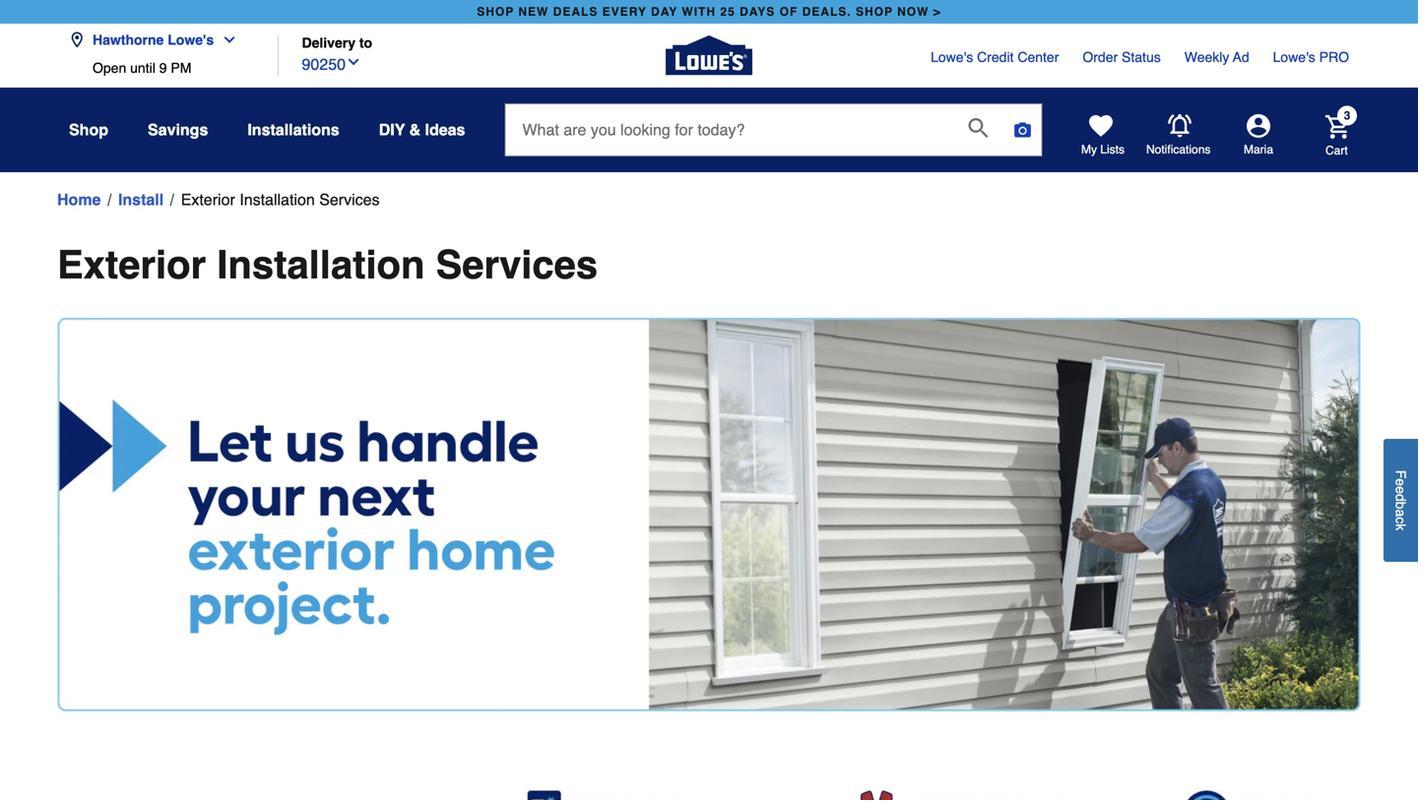 Task type: locate. For each thing, give the bounding box(es) containing it.
0 vertical spatial exterior
[[181, 191, 235, 209]]

order status link
[[1083, 47, 1161, 67]]

lowe's left credit
[[931, 49, 973, 65]]

2 e from the top
[[1393, 486, 1409, 494]]

pm
[[171, 60, 191, 76]]

lowe's
[[168, 32, 214, 48], [931, 49, 973, 65], [1273, 49, 1316, 65]]

shop left new
[[477, 5, 514, 19]]

exterior down install link
[[57, 242, 206, 288]]

lists
[[1100, 143, 1125, 157]]

shop new deals every day with 25 days of deals. shop now >
[[477, 5, 941, 19]]

2 horizontal spatial lowe's
[[1273, 49, 1316, 65]]

None search field
[[505, 103, 1042, 175]]

lowe's left pro
[[1273, 49, 1316, 65]]

exterior installation services
[[181, 191, 380, 209], [57, 242, 598, 288]]

now
[[897, 5, 929, 19]]

f e e d b a c k button
[[1384, 439, 1418, 562]]

f
[[1393, 470, 1409, 479]]

install
[[118, 191, 164, 209]]

1 horizontal spatial services
[[436, 242, 598, 288]]

lowe's inside lowe's pro "link"
[[1273, 49, 1316, 65]]

home
[[57, 191, 101, 209]]

pro
[[1319, 49, 1349, 65]]

lowe's home improvement logo image
[[666, 12, 752, 99]]

1 horizontal spatial shop
[[856, 5, 893, 19]]

installation
[[240, 191, 315, 209], [217, 242, 425, 288]]

chevron down image
[[214, 32, 237, 48]]

0 vertical spatial exterior installation services
[[181, 191, 380, 209]]

e up d
[[1393, 479, 1409, 486]]

days
[[740, 5, 775, 19]]

home link
[[57, 188, 101, 212]]

c
[[1393, 517, 1409, 524]]

delivery to
[[302, 35, 372, 51]]

shop
[[477, 5, 514, 19], [856, 5, 893, 19]]

lowe's for lowe's credit center
[[931, 49, 973, 65]]

order status
[[1083, 49, 1161, 65]]

diy & ideas button
[[379, 112, 465, 148]]

exterior right install
[[181, 191, 235, 209]]

installation down "exterior installation services" link
[[217, 242, 425, 288]]

>
[[933, 5, 941, 19]]

exterior installation services down "exterior installation services" link
[[57, 242, 598, 288]]

shop left now
[[856, 5, 893, 19]]

1 shop from the left
[[477, 5, 514, 19]]

k
[[1393, 524, 1409, 531]]

9
[[159, 60, 167, 76]]

maria button
[[1211, 114, 1306, 158]]

deals
[[553, 5, 598, 19]]

deals.
[[802, 5, 852, 19]]

exterior
[[181, 191, 235, 209], [57, 242, 206, 288]]

lowe's up pm
[[168, 32, 214, 48]]

installations
[[248, 121, 339, 139]]

1 vertical spatial installation
[[217, 242, 425, 288]]

shop new deals every day with 25 days of deals. shop now > link
[[473, 0, 945, 24]]

1 e from the top
[[1393, 479, 1409, 486]]

my lists
[[1081, 143, 1125, 157]]

90250
[[302, 55, 346, 73]]

camera image
[[1013, 120, 1033, 140]]

order
[[1083, 49, 1118, 65]]

installation down installations button on the left of the page
[[240, 191, 315, 209]]

open
[[93, 60, 126, 76]]

services
[[319, 191, 380, 209], [436, 242, 598, 288]]

search image
[[969, 118, 988, 138]]

e up b
[[1393, 486, 1409, 494]]

a
[[1393, 509, 1409, 517]]

center
[[1018, 49, 1059, 65]]

exterior installation services down installations button on the left of the page
[[181, 191, 380, 209]]

1 horizontal spatial lowe's
[[931, 49, 973, 65]]

of
[[780, 5, 798, 19]]

0 vertical spatial services
[[319, 191, 380, 209]]

every
[[602, 5, 647, 19]]

diy
[[379, 121, 405, 139]]

0 horizontal spatial shop
[[477, 5, 514, 19]]

0 horizontal spatial lowe's
[[168, 32, 214, 48]]

lowe's inside lowe's credit center link
[[931, 49, 973, 65]]

e
[[1393, 479, 1409, 486], [1393, 486, 1409, 494]]



Task type: describe. For each thing, give the bounding box(es) containing it.
maria
[[1244, 143, 1273, 157]]

with
[[682, 5, 716, 19]]

delivery
[[302, 35, 356, 51]]

chevron down image
[[346, 54, 361, 70]]

install link
[[118, 188, 164, 212]]

installations button
[[248, 112, 339, 148]]

lowe's home improvement cart image
[[1326, 115, 1349, 139]]

shop button
[[69, 112, 108, 148]]

ad
[[1233, 49, 1249, 65]]

my
[[1081, 143, 1097, 157]]

lowe's pro link
[[1273, 47, 1349, 67]]

savings
[[148, 121, 208, 139]]

hawthorne lowe's
[[93, 32, 214, 48]]

a blue 1-year labor warranty icon. image
[[1057, 791, 1357, 801]]

b
[[1393, 502, 1409, 509]]

1 vertical spatial exterior
[[57, 242, 206, 288]]

2 shop from the left
[[856, 5, 893, 19]]

lowe's inside hawthorne lowe's button
[[168, 32, 214, 48]]

hawthorne lowe's button
[[69, 20, 245, 60]]

weekly ad
[[1185, 49, 1249, 65]]

lowe's credit center link
[[931, 47, 1059, 67]]

f e e d b a c k
[[1393, 470, 1409, 531]]

3
[[1344, 109, 1351, 123]]

credit
[[977, 49, 1014, 65]]

weekly
[[1185, 49, 1230, 65]]

let us handle your next exterior home project. image
[[57, 318, 1361, 712]]

1 vertical spatial services
[[436, 242, 598, 288]]

25
[[720, 5, 735, 19]]

lowe's pro
[[1273, 49, 1349, 65]]

day
[[651, 5, 678, 19]]

lowe's for lowe's pro
[[1273, 49, 1316, 65]]

&
[[409, 121, 421, 139]]

d
[[1393, 494, 1409, 502]]

shop
[[69, 121, 108, 139]]

diy & ideas
[[379, 121, 465, 139]]

savings button
[[148, 112, 208, 148]]

a dark blue background check icon. image
[[393, 791, 693, 801]]

lowe's home improvement lists image
[[1089, 114, 1113, 138]]

0 vertical spatial installation
[[240, 191, 315, 209]]

90250 button
[[302, 51, 361, 76]]

notifications
[[1146, 143, 1211, 157]]

location image
[[69, 32, 85, 48]]

Search Query text field
[[506, 104, 953, 156]]

lowe's credit center
[[931, 49, 1059, 65]]

cart
[[1326, 144, 1348, 157]]

ideas
[[425, 121, 465, 139]]

1 vertical spatial exterior installation services
[[57, 242, 598, 288]]

exterior installation services link
[[181, 188, 380, 212]]

to
[[359, 35, 372, 51]]

my lists link
[[1081, 114, 1125, 158]]

status
[[1122, 49, 1161, 65]]

new
[[518, 5, 549, 19]]

lowe's home improvement notification center image
[[1168, 114, 1192, 138]]

0 horizontal spatial services
[[319, 191, 380, 209]]

a lowe's red vest icon. image
[[725, 791, 1025, 801]]

weekly ad link
[[1185, 47, 1249, 67]]

open until 9 pm
[[93, 60, 191, 76]]

until
[[130, 60, 155, 76]]

hawthorne
[[93, 32, 164, 48]]



Task type: vqa. For each thing, say whether or not it's contained in the screenshot.
the "Show Password" image
no



